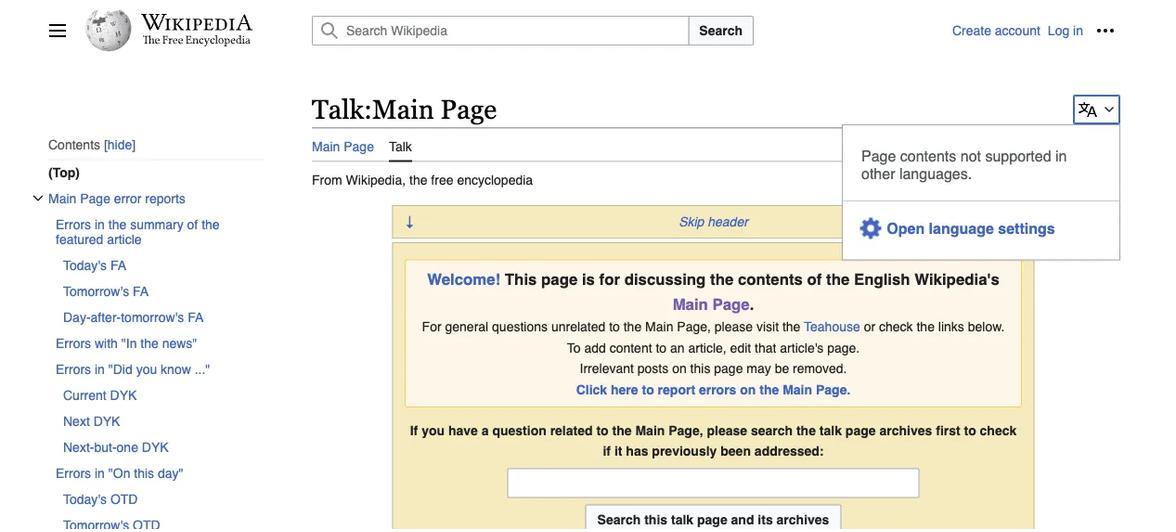 Task type: locate. For each thing, give the bounding box(es) containing it.
main page link up the from
[[312, 128, 374, 160]]

the left free
[[409, 172, 428, 187]]

the down may
[[760, 382, 779, 397]]

next-but-one dyk
[[63, 439, 169, 454]]

in left "did
[[95, 361, 105, 376]]

otd
[[110, 491, 138, 506]]

x small image
[[32, 192, 44, 203]]

of up teahouse "link"
[[807, 270, 822, 288]]

the up it
[[612, 423, 632, 438]]

errors in "on this day" link
[[56, 459, 266, 485]]

1 horizontal spatial on
[[740, 382, 756, 397]]

0 horizontal spatial page
[[541, 270, 578, 288]]

0 horizontal spatial talk
[[312, 94, 364, 124]]

3 errors from the top
[[56, 361, 91, 376]]

been
[[721, 444, 751, 459]]

1 today's from the top
[[63, 257, 107, 272]]

"did
[[108, 361, 133, 376]]

click
[[576, 382, 607, 397]]

contents inside welcome! this page is for discussing the contents of the english wikipedia's main page . for general questions unrelated to the main page, please visit the teahouse or check the links below. to add content to an article, edit that article's page. irrelevant posts on this page may be removed. click here to report errors on the main page.
[[738, 270, 803, 288]]

0 horizontal spatial ↓
[[405, 213, 415, 231]]

page.
[[816, 382, 851, 397]]

2 today's from the top
[[63, 491, 107, 506]]

contents inside page contents not supported in other languages.
[[900, 147, 957, 165]]

0 vertical spatial of
[[187, 216, 198, 231]]

create account log in
[[952, 23, 1083, 38]]

main up the from
[[312, 139, 340, 154]]

1 vertical spatial on
[[740, 382, 756, 397]]

0 horizontal spatial of
[[187, 216, 198, 231]]

0 vertical spatial this
[[690, 361, 711, 376]]

0 vertical spatial you
[[136, 361, 157, 376]]

questions
[[492, 320, 548, 334]]

1 vertical spatial please
[[707, 423, 747, 438]]

of inside the errors in the summary of the featured article
[[187, 216, 198, 231]]

2 view from the left
[[982, 139, 1010, 154]]

today's fa
[[63, 257, 126, 272]]

1 vertical spatial you
[[422, 423, 445, 438]]

if
[[410, 423, 418, 438]]

1 horizontal spatial this
[[690, 361, 711, 376]]

in
[[1073, 23, 1083, 38], [1056, 147, 1067, 165], [95, 216, 105, 231], [95, 361, 105, 376], [95, 465, 105, 480]]

in right history
[[1056, 147, 1067, 165]]

on down an
[[672, 361, 687, 376]]

today's
[[63, 257, 107, 272], [63, 491, 107, 506]]

of right summary
[[187, 216, 198, 231]]

:
[[364, 94, 372, 124]]

fa for tomorrow's fa
[[133, 283, 149, 298]]

1 ↓ from the left
[[405, 213, 415, 231]]

skip
[[679, 214, 704, 229]]

settings
[[998, 220, 1055, 237]]

main page link
[[312, 128, 374, 160], [673, 295, 750, 313]]

addressed:
[[755, 444, 824, 459]]

main page error reports
[[48, 190, 186, 205]]

posts
[[638, 361, 669, 376]]

dyk down "did
[[110, 387, 137, 402]]

view for view source
[[897, 139, 925, 154]]

1 view from the left
[[897, 139, 925, 154]]

after-
[[91, 309, 121, 324]]

wikipedia image
[[141, 14, 253, 31]]

languages.
[[900, 165, 972, 182]]

today's otd link
[[63, 485, 266, 511]]

today's left otd
[[63, 491, 107, 506]]

2 ↓ from the left
[[1012, 213, 1022, 231]]

today's for today's otd
[[63, 491, 107, 506]]

page left is
[[541, 270, 578, 288]]

0 vertical spatial please
[[715, 320, 753, 334]]

log in link
[[1048, 23, 1083, 38]]

2 errors from the top
[[56, 335, 91, 350]]

0 vertical spatial contents
[[900, 147, 957, 165]]

in left "on
[[95, 465, 105, 480]]

welcome! this page is for discussing the contents of the english wikipedia's main page . for general questions unrelated to the main page, please visit the teahouse or check the links below. to add content to an article, edit that article's page. irrelevant posts on this page may be removed. click here to report errors on the main page.
[[422, 270, 1005, 397]]

you inside 'link'
[[136, 361, 157, 376]]

tomorrow's
[[63, 283, 129, 298]]

teahouse
[[804, 320, 860, 334]]

1 vertical spatial today's
[[63, 491, 107, 506]]

you
[[136, 361, 157, 376], [422, 423, 445, 438]]

errors
[[56, 216, 91, 231], [56, 335, 91, 350], [56, 361, 91, 376], [56, 465, 91, 480]]

errors inside the errors in the summary of the featured article
[[56, 216, 91, 231]]

1 vertical spatial talk
[[389, 139, 412, 154]]

page right talk
[[846, 423, 876, 438]]

page semi-protected image
[[1096, 170, 1115, 189]]

this right "on
[[134, 465, 154, 480]]

in for errors in "on this day"
[[95, 465, 105, 480]]

page, inside welcome! this page is for discussing the contents of the english wikipedia's main page . for general questions unrelated to the main page, please visit the teahouse or check the links below. to add content to an article, edit that article's page. irrelevant posts on this page may be removed. click here to report errors on the main page.
[[677, 320, 711, 334]]

history
[[1014, 139, 1052, 154]]

0 vertical spatial page,
[[677, 320, 711, 334]]

0 horizontal spatial you
[[136, 361, 157, 376]]

1 horizontal spatial of
[[807, 270, 822, 288]]

0 horizontal spatial check
[[879, 320, 913, 334]]

main page link up article,
[[673, 295, 750, 313]]

talk for talk : main page
[[312, 94, 364, 124]]

↓ down from wikipedia, the free encyclopedia at the left top
[[405, 213, 415, 231]]

to up content
[[609, 320, 620, 334]]

errors in "did you know ..."
[[56, 361, 210, 376]]

fa down the article
[[110, 257, 126, 272]]

to
[[609, 320, 620, 334], [656, 340, 667, 355], [642, 382, 654, 397], [596, 423, 609, 438], [964, 423, 976, 438]]

this
[[505, 270, 537, 288]]

day-after-tomorrow's fa
[[63, 309, 204, 324]]

below.
[[968, 320, 1005, 334]]

check
[[879, 320, 913, 334], [980, 423, 1017, 438]]

next-but-one dyk link
[[63, 433, 266, 459]]

page inside if you have a question related to the main page, please search the talk page archives first to check if it has previously been addressed:
[[846, 423, 876, 438]]

0 vertical spatial dyk
[[110, 387, 137, 402]]

0 horizontal spatial on
[[672, 361, 687, 376]]

irrelevant
[[580, 361, 634, 376]]

2 horizontal spatial fa
[[188, 309, 204, 324]]

1 horizontal spatial fa
[[133, 283, 149, 298]]

↓ right language
[[1012, 213, 1022, 231]]

report
[[658, 382, 695, 397]]

page left view source in the top of the page
[[862, 147, 896, 165]]

source
[[928, 139, 967, 154]]

2 vertical spatial dyk
[[142, 439, 169, 454]]

0 horizontal spatial fa
[[110, 257, 126, 272]]

1 horizontal spatial page
[[714, 361, 743, 376]]

this down article,
[[690, 361, 711, 376]]

please
[[715, 320, 753, 334], [707, 423, 747, 438]]

if
[[603, 444, 611, 459]]

next dyk link
[[63, 407, 266, 433]]

wikipedia's
[[915, 270, 1000, 288]]

errors inside errors in "on this day" link
[[56, 465, 91, 480]]

errors up current
[[56, 361, 91, 376]]

page up errors
[[714, 361, 743, 376]]

1 horizontal spatial view
[[982, 139, 1010, 154]]

errors in "on this day"
[[56, 465, 183, 480]]

to left an
[[656, 340, 667, 355]]

(top)
[[48, 164, 80, 179]]

errors for errors in "did you know ..."
[[56, 361, 91, 376]]

menu image
[[48, 21, 67, 40]]

0 vertical spatial check
[[879, 320, 913, 334]]

the free encyclopedia image
[[143, 35, 251, 47]]

header
[[708, 214, 748, 229]]

0 horizontal spatial contents
[[738, 270, 803, 288]]

None field
[[507, 468, 920, 498]]

know ..."
[[161, 361, 210, 376]]

0 horizontal spatial main page link
[[312, 128, 374, 160]]

page.
[[827, 340, 860, 355]]

1 vertical spatial check
[[980, 423, 1017, 438]]

it
[[615, 444, 622, 459]]

first
[[936, 423, 961, 438]]

errors up the today's fa
[[56, 216, 91, 231]]

to up if
[[596, 423, 609, 438]]

dyk
[[110, 387, 137, 402], [93, 413, 120, 428], [142, 439, 169, 454]]

content
[[610, 340, 652, 355]]

check inside welcome! this page is for discussing the contents of the english wikipedia's main page . for general questions unrelated to the main page, please visit the teahouse or check the links below. to add content to an article, edit that article's page. irrelevant posts on this page may be removed. click here to report errors on the main page.
[[879, 320, 913, 334]]

errors in the summary of the featured article link
[[56, 211, 266, 251]]

1 vertical spatial page,
[[669, 423, 703, 438]]

in inside the errors in the summary of the featured article
[[95, 216, 105, 231]]

0 vertical spatial talk
[[312, 94, 364, 124]]

on down may
[[740, 382, 756, 397]]

0 horizontal spatial this
[[134, 465, 154, 480]]

today's down featured
[[63, 257, 107, 272]]

errors down day-
[[56, 335, 91, 350]]

view
[[897, 139, 925, 154], [982, 139, 1010, 154]]

1 vertical spatial dyk
[[93, 413, 120, 428]]

fa up "day-after-tomorrow's fa"
[[133, 283, 149, 298]]

has
[[626, 444, 648, 459]]

personal tools navigation
[[952, 16, 1121, 45]]

0 vertical spatial fa
[[110, 257, 126, 272]]

question
[[492, 423, 547, 438]]

page, up previously at bottom right
[[669, 423, 703, 438]]

errors inside errors with "in the news" link
[[56, 335, 91, 350]]

talk for talk
[[389, 139, 412, 154]]

↓
[[405, 213, 415, 231], [1012, 213, 1022, 231]]

the
[[409, 172, 428, 187], [108, 216, 126, 231], [202, 216, 220, 231], [710, 270, 734, 288], [826, 270, 850, 288], [624, 320, 642, 334], [783, 320, 801, 334], [917, 320, 935, 334], [140, 335, 159, 350], [760, 382, 779, 397], [612, 423, 632, 438], [797, 423, 816, 438]]

errors down the next-
[[56, 465, 91, 480]]

you inside if you have a question related to the main page, please search the talk page archives first to check if it has previously been addressed:
[[422, 423, 445, 438]]

you right the if
[[422, 423, 445, 438]]

1 vertical spatial of
[[807, 270, 822, 288]]

0 vertical spatial today's
[[63, 257, 107, 272]]

2 horizontal spatial page
[[846, 423, 876, 438]]

please up edit
[[715, 320, 753, 334]]

fa inside "link"
[[133, 283, 149, 298]]

is
[[582, 270, 595, 288]]

check right 'or' on the bottom
[[879, 320, 913, 334]]

main up has
[[635, 423, 665, 438]]

view up languages.
[[897, 139, 925, 154]]

dyk up but-
[[93, 413, 120, 428]]

open language settings
[[887, 220, 1055, 237]]

1 horizontal spatial check
[[980, 423, 1017, 438]]

check right first
[[980, 423, 1017, 438]]

1 vertical spatial main page link
[[673, 295, 750, 313]]

errors for errors in the summary of the featured article
[[56, 216, 91, 231]]

1 horizontal spatial ↓
[[1012, 213, 1022, 231]]

errors inside errors in "did you know ..." 'link'
[[56, 361, 91, 376]]

1 vertical spatial fa
[[133, 283, 149, 298]]

dyk for next dyk
[[93, 413, 120, 428]]

please up been at bottom right
[[707, 423, 747, 438]]

fa up the news" at the left of the page
[[188, 309, 204, 324]]

in inside 'personal tools' "navigation"
[[1073, 23, 1083, 38]]

1 horizontal spatial you
[[422, 423, 445, 438]]

0 vertical spatial on
[[672, 361, 687, 376]]

talk down talk : main page
[[389, 139, 412, 154]]

1 horizontal spatial talk
[[389, 139, 412, 154]]

0 vertical spatial main page link
[[312, 128, 374, 160]]

the right "discussing"
[[710, 270, 734, 288]]

language image
[[1079, 100, 1097, 119]]

2 vertical spatial page
[[846, 423, 876, 438]]

view right not
[[982, 139, 1010, 154]]

errors with "in the news"
[[56, 335, 197, 350]]

in inside 'link'
[[95, 361, 105, 376]]

to down the posts
[[642, 382, 654, 397]]

you right "did
[[136, 361, 157, 376]]

in for errors in "did you know ..."
[[95, 361, 105, 376]]

the left links
[[917, 320, 935, 334]]

that
[[755, 340, 777, 355]]

article,
[[688, 340, 727, 355]]

of inside welcome! this page is for discussing the contents of the english wikipedia's main page . for general questions unrelated to the main page, please visit the teahouse or check the links below. to add content to an article, edit that article's page. irrelevant posts on this page may be removed. click here to report errors on the main page.
[[807, 270, 822, 288]]

4 errors from the top
[[56, 465, 91, 480]]

main
[[372, 94, 434, 124], [312, 139, 340, 154], [48, 190, 76, 205], [673, 295, 708, 313], [645, 320, 673, 334], [783, 382, 812, 397], [635, 423, 665, 438]]

click here to report errors on the main page. link
[[576, 382, 851, 397]]

of
[[187, 216, 198, 231], [807, 270, 822, 288]]

this inside welcome! this page is for discussing the contents of the english wikipedia's main page . for general questions unrelated to the main page, please visit the teahouse or check the links below. to add content to an article, edit that article's page. irrelevant posts on this page may be removed. click here to report errors on the main page.
[[690, 361, 711, 376]]

1 horizontal spatial contents
[[900, 147, 957, 165]]

in left the article
[[95, 216, 105, 231]]

1 vertical spatial contents
[[738, 270, 803, 288]]

None submit
[[585, 505, 841, 529]]

talk up "main page"
[[312, 94, 364, 124]]

add
[[584, 340, 606, 355]]

main down "discussing"
[[673, 295, 708, 313]]

page up edit
[[713, 295, 750, 313]]

dyk up errors in "on this day" link at bottom left
[[142, 439, 169, 454]]

1 errors from the top
[[56, 216, 91, 231]]

0 horizontal spatial view
[[897, 139, 925, 154]]

page, up article,
[[677, 320, 711, 334]]

main content
[[305, 84, 1122, 529]]

0 vertical spatial page
[[541, 270, 578, 288]]

the up content
[[624, 320, 642, 334]]

in right log at the top of the page
[[1073, 23, 1083, 38]]



Task type: vqa. For each thing, say whether or not it's contained in the screenshot.
language
yes



Task type: describe. For each thing, give the bounding box(es) containing it.
errors for errors in "on this day"
[[56, 465, 91, 480]]

for
[[599, 270, 620, 288]]

in inside page contents not supported in other languages.
[[1056, 147, 1067, 165]]

the right summary
[[202, 216, 220, 231]]

search
[[751, 423, 793, 438]]

language
[[929, 220, 994, 237]]

fa for today's fa
[[110, 257, 126, 272]]

today's for today's fa
[[63, 257, 107, 272]]

main page error reports link
[[48, 185, 266, 211]]

hide button
[[104, 137, 136, 152]]

page up wikipedia, on the left top of page
[[344, 139, 374, 154]]

view history
[[982, 139, 1052, 154]]

archives
[[880, 423, 932, 438]]

next dyk
[[63, 413, 120, 428]]

article's
[[780, 340, 824, 355]]

tomorrow's fa link
[[63, 277, 266, 303]]

general
[[445, 320, 489, 334]]

to right first
[[964, 423, 976, 438]]

have
[[448, 423, 478, 438]]

talk : main page
[[312, 94, 497, 124]]

contents hide
[[48, 137, 132, 152]]

a
[[482, 423, 489, 438]]

related
[[550, 423, 593, 438]]

search button
[[688, 16, 754, 45]]

page inside page contents not supported in other languages.
[[862, 147, 896, 165]]

contents
[[48, 137, 100, 152]]

"in
[[121, 335, 137, 350]]

english
[[854, 270, 910, 288]]

the left english
[[826, 270, 850, 288]]

the up article's
[[783, 320, 801, 334]]

main inside if you have a question related to the main page, please search the talk page archives first to check if it has previously been addressed:
[[635, 423, 665, 438]]

errors for errors with "in the news"
[[56, 335, 91, 350]]

day-
[[63, 309, 91, 324]]

one
[[117, 439, 138, 454]]

here
[[611, 382, 638, 397]]

in for errors in the summary of the featured article
[[95, 216, 105, 231]]

read
[[851, 139, 882, 154]]

day-after-tomorrow's fa link
[[63, 303, 266, 329]]

page, inside if you have a question related to the main page, please search the talk page archives first to check if it has previously been addressed:
[[669, 423, 703, 438]]

featured
[[56, 231, 103, 246]]

summary
[[130, 216, 184, 231]]

1 horizontal spatial main page link
[[673, 295, 750, 313]]

may
[[747, 361, 771, 376]]

discussing
[[624, 270, 706, 288]]

page left error
[[80, 190, 110, 205]]

wikipedia,
[[346, 172, 406, 187]]

the right '"in'
[[140, 335, 159, 350]]

create account link
[[952, 23, 1041, 38]]

view source link
[[897, 128, 967, 160]]

view history link
[[982, 128, 1052, 160]]

teahouse link
[[804, 320, 860, 334]]

create
[[952, 23, 991, 38]]

main down be
[[783, 382, 812, 397]]

account
[[995, 23, 1041, 38]]

log
[[1048, 23, 1070, 38]]

view for view history
[[982, 139, 1010, 154]]

please inside if you have a question related to the main page, please search the talk page archives first to check if it has previously been addressed:
[[707, 423, 747, 438]]

errors in the summary of the featured article
[[56, 216, 220, 246]]

.
[[750, 295, 754, 313]]

if you have a question related to the main page, please search the talk page archives first to check if it has previously been addressed:
[[410, 423, 1017, 459]]

please inside welcome! this page is for discussing the contents of the english wikipedia's main page . for general questions unrelated to the main page, please visit the teahouse or check the links below. to add content to an article, edit that article's page. irrelevant posts on this page may be removed. click here to report errors on the main page.
[[715, 320, 753, 334]]

day"
[[158, 465, 183, 480]]

talk
[[820, 423, 842, 438]]

be
[[775, 361, 789, 376]]

article
[[107, 231, 142, 246]]

tomorrow's
[[121, 309, 184, 324]]

2 vertical spatial fa
[[188, 309, 204, 324]]

Search Wikipedia search field
[[312, 16, 689, 45]]

encyclopedia
[[457, 172, 533, 187]]

for
[[422, 320, 442, 334]]

main page
[[312, 139, 374, 154]]

page up encyclopedia
[[441, 94, 497, 124]]

page contents not supported in other languages.
[[862, 147, 1067, 182]]

previously
[[652, 444, 717, 459]]

log in and more options image
[[1096, 21, 1115, 40]]

main right x small image
[[48, 190, 76, 205]]

skip header
[[679, 214, 748, 229]]

edit
[[730, 340, 751, 355]]

main up "talk" link
[[372, 94, 434, 124]]

current dyk link
[[63, 381, 266, 407]]

page inside welcome! this page is for discussing the contents of the english wikipedia's main page . for general questions unrelated to the main page, please visit the teahouse or check the links below. to add content to an article, edit that article's page. irrelevant posts on this page may be removed. click here to report errors on the main page.
[[713, 295, 750, 313]]

with
[[95, 335, 118, 350]]

supported
[[985, 147, 1052, 165]]

1 vertical spatial this
[[134, 465, 154, 480]]

main content containing talk
[[305, 84, 1122, 529]]

Search search field
[[290, 16, 952, 45]]

the down main page error reports
[[108, 216, 126, 231]]

welcome! link
[[427, 270, 501, 288]]

to
[[567, 340, 581, 355]]

"on
[[108, 465, 130, 480]]

error
[[114, 190, 141, 205]]

from wikipedia, the free encyclopedia
[[312, 172, 533, 187]]

next
[[63, 413, 90, 428]]

not
[[961, 147, 981, 165]]

errors in "did you know ..." link
[[56, 355, 266, 381]]

1 vertical spatial page
[[714, 361, 743, 376]]

the left talk
[[797, 423, 816, 438]]

next-
[[63, 439, 94, 454]]

from
[[312, 172, 342, 187]]

welcome!
[[427, 270, 501, 288]]

dyk for current dyk
[[110, 387, 137, 402]]

today's fa link
[[63, 251, 266, 277]]

talk link
[[389, 128, 412, 162]]

news"
[[162, 335, 197, 350]]

main up an
[[645, 320, 673, 334]]

current
[[63, 387, 106, 402]]

check inside if you have a question related to the main page, please search the talk page archives first to check if it has previously been addressed:
[[980, 423, 1017, 438]]

today's otd
[[63, 491, 138, 506]]

view source
[[897, 139, 967, 154]]



